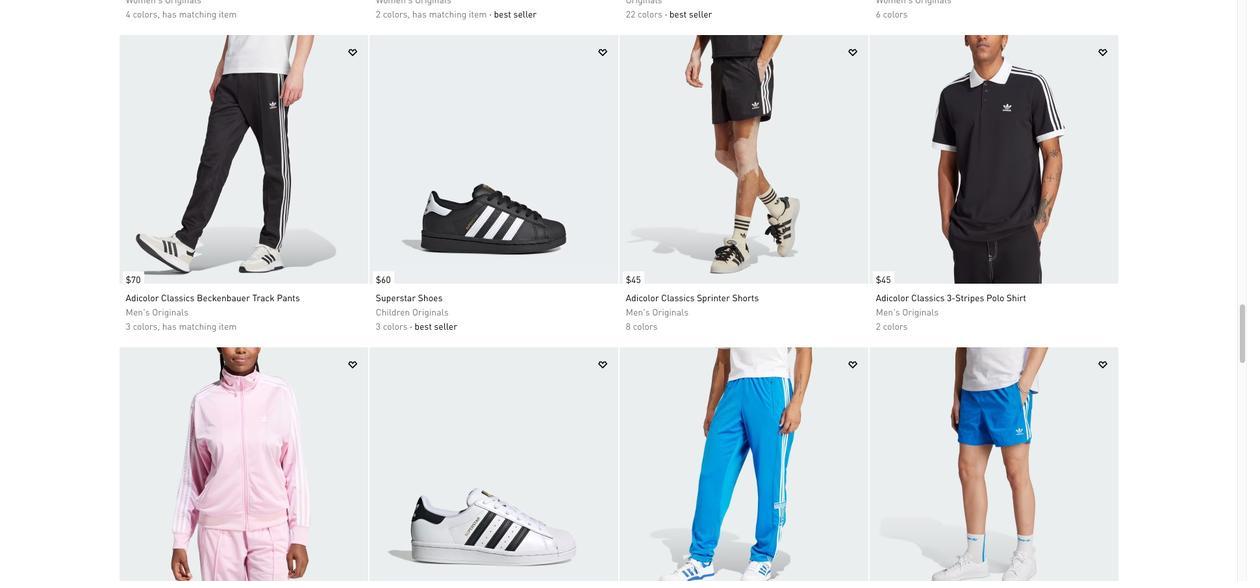Task type: vqa. For each thing, say whether or not it's contained in the screenshot.


Task type: locate. For each thing, give the bounding box(es) containing it.
2 horizontal spatial classics
[[912, 292, 945, 303]]

adicolor inside 'adicolor classics sprinter shorts men's originals 8 colors'
[[626, 292, 659, 303]]

1 horizontal spatial best
[[494, 8, 511, 19]]

item
[[219, 8, 237, 19], [469, 8, 487, 19], [219, 320, 237, 332]]

colors inside 'adicolor classics sprinter shorts men's originals 8 colors'
[[633, 320, 658, 332]]

3 men's from the left
[[876, 306, 900, 318]]

adicolor up 8
[[626, 292, 659, 303]]

1 horizontal spatial adicolor
[[626, 292, 659, 303]]

6 colors link
[[870, 0, 1118, 34]]

best
[[494, 8, 511, 19], [670, 8, 687, 19], [415, 320, 432, 332]]

classics for beckenbauer
[[161, 292, 195, 303]]

2 horizontal spatial seller
[[689, 8, 712, 19]]

0 horizontal spatial $45
[[626, 273, 641, 285]]

0 horizontal spatial best
[[415, 320, 432, 332]]

1 horizontal spatial seller
[[514, 8, 537, 19]]

2 men's from the left
[[626, 306, 650, 318]]

2 horizontal spatial adicolor
[[876, 292, 909, 303]]

2 horizontal spatial men's
[[876, 306, 900, 318]]

2 $45 link from the left
[[870, 265, 894, 287]]

3 down $70
[[126, 320, 131, 332]]

1 $45 from the left
[[626, 273, 641, 285]]

$70
[[126, 273, 141, 285]]

0 horizontal spatial adicolor
[[126, 292, 159, 303]]

shirt
[[1007, 292, 1027, 303]]

4 colors, has matching item
[[126, 8, 237, 19]]

originals inside adicolor classics 3-stripes polo shirt men's originals 2 colors
[[903, 306, 939, 318]]

has for 2
[[412, 8, 427, 19]]

classics inside 'adicolor classics sprinter shorts men's originals 8 colors'
[[661, 292, 695, 303]]

0 horizontal spatial ·
[[410, 320, 412, 332]]

men's
[[126, 306, 150, 318], [626, 306, 650, 318], [876, 306, 900, 318]]

2 adicolor from the left
[[626, 292, 659, 303]]

2
[[376, 8, 381, 19], [876, 320, 881, 332]]

1 men's from the left
[[126, 306, 150, 318]]

1 adicolor from the left
[[126, 292, 159, 303]]

0 horizontal spatial 3
[[126, 320, 131, 332]]

track
[[252, 292, 275, 303]]

$45
[[626, 273, 641, 285], [876, 273, 891, 285]]

3
[[126, 320, 131, 332], [376, 320, 381, 332]]

$45 link for adicolor classics sprinter shorts
[[619, 265, 644, 287]]

1 originals from the left
[[152, 306, 189, 318]]

0 vertical spatial 2
[[376, 8, 381, 19]]

colors,
[[133, 8, 160, 19], [383, 8, 410, 19], [133, 320, 160, 332]]

4 originals from the left
[[903, 306, 939, 318]]

0 horizontal spatial 2
[[376, 8, 381, 19]]

superstar
[[376, 292, 416, 303]]

adicolor classics sprinter shorts men's originals 8 colors
[[626, 292, 759, 332]]

classics left the 3-
[[912, 292, 945, 303]]

adicolor for adicolor classics beckenbauer track pants
[[126, 292, 159, 303]]

polo
[[987, 292, 1005, 303]]

3 classics from the left
[[912, 292, 945, 303]]

men's inside adicolor classics beckenbauer track pants men's originals 3 colors, has matching item
[[126, 306, 150, 318]]

1 classics from the left
[[161, 292, 195, 303]]

3 down children
[[376, 320, 381, 332]]

3 adicolor from the left
[[876, 292, 909, 303]]

·
[[489, 8, 492, 19], [665, 8, 667, 19], [410, 320, 412, 332]]

adicolor down $70
[[126, 292, 159, 303]]

$45 link
[[619, 265, 644, 287], [870, 265, 894, 287]]

adicolor
[[126, 292, 159, 303], [626, 292, 659, 303], [876, 292, 909, 303]]

4
[[126, 8, 131, 19]]

0 horizontal spatial $45 link
[[619, 265, 644, 287]]

men's originals black adicolor classics beckenbauer track pants image
[[119, 35, 368, 284]]

1 horizontal spatial 2
[[876, 320, 881, 332]]

classics inside adicolor classics beckenbauer track pants men's originals 3 colors, has matching item
[[161, 292, 195, 303]]

1 3 from the left
[[126, 320, 131, 332]]

originals inside adicolor classics beckenbauer track pants men's originals 3 colors, has matching item
[[152, 306, 189, 318]]

2 $45 from the left
[[876, 273, 891, 285]]

1 vertical spatial 2
[[876, 320, 881, 332]]

$60
[[376, 273, 391, 285]]

1 horizontal spatial classics
[[661, 292, 695, 303]]

item inside adicolor classics beckenbauer track pants men's originals 3 colors, has matching item
[[219, 320, 237, 332]]

2 originals from the left
[[412, 306, 449, 318]]

2 classics from the left
[[661, 292, 695, 303]]

matching for 2 colors, has matching item · best seller
[[429, 8, 467, 19]]

seller
[[514, 8, 537, 19], [689, 8, 712, 19], [434, 320, 457, 332]]

classics
[[161, 292, 195, 303], [661, 292, 695, 303], [912, 292, 945, 303]]

adicolor left the 3-
[[876, 292, 909, 303]]

adicolor inside adicolor classics beckenbauer track pants men's originals 3 colors, has matching item
[[126, 292, 159, 303]]

classics left "beckenbauer"
[[161, 292, 195, 303]]

has
[[162, 8, 177, 19], [412, 8, 427, 19], [162, 320, 177, 332]]

2 3 from the left
[[376, 320, 381, 332]]

1 $45 link from the left
[[619, 265, 644, 287]]

1 horizontal spatial $45 link
[[870, 265, 894, 287]]

2 colors, has matching item · best seller
[[376, 8, 537, 19]]

children originals black superstar shoes image
[[369, 35, 618, 284]]

3 originals from the left
[[652, 306, 689, 318]]

0 horizontal spatial men's
[[126, 306, 150, 318]]

colors
[[638, 8, 663, 19], [883, 8, 908, 19], [383, 320, 408, 332], [633, 320, 658, 332], [883, 320, 908, 332]]

matching for 4 colors, has matching item
[[179, 8, 217, 19]]

$45 link for adicolor classics 3-stripes polo shirt
[[870, 265, 894, 287]]

$45 for adicolor classics 3-stripes polo shirt
[[876, 273, 891, 285]]

matching inside 4 colors, has matching item link
[[179, 8, 217, 19]]

best inside superstar shoes children originals 3 colors · best seller
[[415, 320, 432, 332]]

originals
[[152, 306, 189, 318], [412, 306, 449, 318], [652, 306, 689, 318], [903, 306, 939, 318]]

classics inside adicolor classics 3-stripes polo shirt men's originals 2 colors
[[912, 292, 945, 303]]

classics left sprinter
[[661, 292, 695, 303]]

has inside adicolor classics beckenbauer track pants men's originals 3 colors, has matching item
[[162, 320, 177, 332]]

1 horizontal spatial men's
[[626, 306, 650, 318]]

adicolor inside adicolor classics 3-stripes polo shirt men's originals 2 colors
[[876, 292, 909, 303]]

$70 link
[[119, 265, 144, 287]]

0 horizontal spatial seller
[[434, 320, 457, 332]]

1 horizontal spatial $45
[[876, 273, 891, 285]]

men's inside adicolor classics 3-stripes polo shirt men's originals 2 colors
[[876, 306, 900, 318]]

matching
[[179, 8, 217, 19], [429, 8, 467, 19], [179, 320, 217, 332]]

0 horizontal spatial classics
[[161, 292, 195, 303]]

1 horizontal spatial 3
[[376, 320, 381, 332]]

sprinter
[[697, 292, 730, 303]]



Task type: describe. For each thing, give the bounding box(es) containing it.
shoes
[[418, 292, 443, 303]]

3-
[[947, 292, 956, 303]]

classics for 3-
[[912, 292, 945, 303]]

originals inside superstar shoes children originals 3 colors · best seller
[[412, 306, 449, 318]]

colors, for 4
[[133, 8, 160, 19]]

$60 link
[[369, 265, 394, 287]]

8
[[626, 320, 631, 332]]

colors inside adicolor classics 3-stripes polo shirt men's originals 2 colors
[[883, 320, 908, 332]]

4 colors, has matching item link
[[119, 0, 368, 34]]

adicolor for adicolor classics sprinter shorts
[[626, 292, 659, 303]]

adicolor classics 3-stripes polo shirt men's originals 2 colors
[[876, 292, 1027, 332]]

men's inside 'adicolor classics sprinter shorts men's originals 8 colors'
[[626, 306, 650, 318]]

2 horizontal spatial best
[[670, 8, 687, 19]]

22
[[626, 8, 636, 19]]

1 horizontal spatial ·
[[489, 8, 492, 19]]

pants
[[277, 292, 300, 303]]

men's originals blue adicolor classics sprinter shorts image
[[870, 347, 1118, 581]]

superstar shoes children originals 3 colors · best seller
[[376, 292, 457, 332]]

stripes
[[956, 292, 985, 303]]

men's originals black adicolor classics sprinter shorts image
[[619, 35, 868, 284]]

3 inside adicolor classics beckenbauer track pants men's originals 3 colors, has matching item
[[126, 320, 131, 332]]

colors inside superstar shoes children originals 3 colors · best seller
[[383, 320, 408, 332]]

classics for sprinter
[[661, 292, 695, 303]]

colors, for 2
[[383, 8, 410, 19]]

6
[[876, 8, 881, 19]]

2 inside adicolor classics 3-stripes polo shirt men's originals 2 colors
[[876, 320, 881, 332]]

men's originals blue adicolor classics adibreak pants image
[[619, 347, 868, 581]]

matching inside adicolor classics beckenbauer track pants men's originals 3 colors, has matching item
[[179, 320, 217, 332]]

colors, inside adicolor classics beckenbauer track pants men's originals 3 colors, has matching item
[[133, 320, 160, 332]]

adicolor classics beckenbauer track pants men's originals 3 colors, has matching item
[[126, 292, 300, 332]]

item for 2 colors, has matching item · best seller
[[469, 8, 487, 19]]

item for 4 colors, has matching item
[[219, 8, 237, 19]]

22 colors · best seller
[[626, 8, 712, 19]]

women's originals pink adicolor classics loose firebird track top image
[[119, 347, 368, 581]]

3 inside superstar shoes children originals 3 colors · best seller
[[376, 320, 381, 332]]

shorts
[[732, 292, 759, 303]]

6 colors
[[876, 8, 908, 19]]

children
[[376, 306, 410, 318]]

men's originals black adicolor classics 3-stripes polo shirt image
[[870, 35, 1118, 284]]

$45 for adicolor classics sprinter shorts
[[626, 273, 641, 285]]

seller inside superstar shoes children originals 3 colors · best seller
[[434, 320, 457, 332]]

adicolor for adicolor classics 3-stripes polo shirt
[[876, 292, 909, 303]]

beckenbauer
[[197, 292, 250, 303]]

· inside superstar shoes children originals 3 colors · best seller
[[410, 320, 412, 332]]

youth originals white superstar shoes image
[[369, 347, 618, 581]]

has for 4
[[162, 8, 177, 19]]

originals inside 'adicolor classics sprinter shorts men's originals 8 colors'
[[652, 306, 689, 318]]

2 horizontal spatial ·
[[665, 8, 667, 19]]



